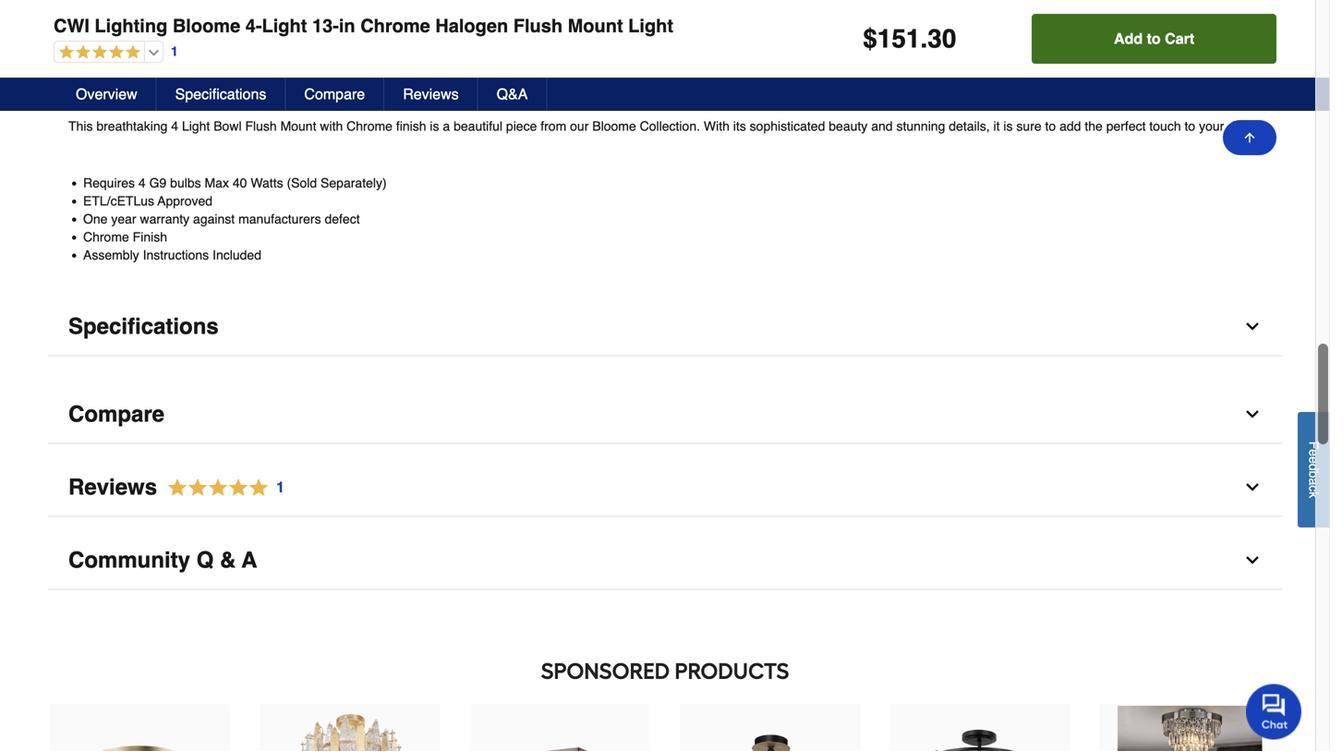Task type: vqa. For each thing, say whether or not it's contained in the screenshot.
the bottom Flush
yes



Task type: locate. For each thing, give the bounding box(es) containing it.
0 vertical spatial bloome
[[173, 15, 240, 37]]

1 vertical spatial overview
[[76, 85, 137, 103]]

requires 4 g9 bulbs max 40 watts (sold separately) etl/cetlus approved one year warranty against manufacturers defect chrome finish assembly instructions included
[[83, 175, 387, 263]]

to
[[1148, 30, 1162, 47], [1046, 119, 1057, 133], [1185, 119, 1196, 133]]

1 vertical spatial a
[[1307, 478, 1322, 485]]

cwi lighting bloome 4-light 13-in chrome halogen flush mount light
[[54, 15, 674, 37]]

overview button down advertisement region
[[48, 38, 1283, 96]]

a
[[443, 119, 450, 133], [1307, 478, 1322, 485]]

0 vertical spatial flush
[[514, 15, 563, 37]]

chevron down image inside community q & a button
[[1244, 551, 1263, 570]]

4 right breathtaking
[[171, 119, 178, 133]]

overview for overview button over breathtaking
[[76, 85, 137, 103]]

5 stars image up &
[[157, 475, 286, 500]]

1 vertical spatial 5 stars image
[[157, 475, 286, 500]]

2 vertical spatial chrome
[[83, 230, 129, 245]]

in
[[339, 15, 356, 37]]

1 e from the top
[[1307, 449, 1322, 457]]

151
[[878, 24, 921, 54]]

flush
[[514, 15, 563, 37], [245, 119, 277, 133]]

specifications down instructions
[[68, 314, 219, 339]]

0 vertical spatial reviews
[[403, 85, 459, 103]]

chat invite button image
[[1247, 683, 1303, 740]]

bloome left 4-
[[173, 15, 240, 37]]

products
[[675, 658, 790, 685]]

q
[[197, 547, 214, 573]]

chevron down image
[[1244, 405, 1263, 424], [1244, 478, 1263, 497], [1244, 551, 1263, 570]]

0 vertical spatial overview
[[68, 54, 167, 79]]

flynama flush mount lighting 2-light 12-in oil rubbed bronze led;flush mount light image
[[488, 706, 633, 751]]

reviews up the finish
[[403, 85, 459, 103]]

beauty
[[829, 119, 868, 133]]

0 horizontal spatial compare
[[68, 401, 165, 427]]

and
[[872, 119, 893, 133]]

its
[[734, 119, 747, 133]]

0 horizontal spatial bloome
[[173, 15, 240, 37]]

overview
[[68, 54, 167, 79], [76, 85, 137, 103]]

$
[[863, 24, 878, 54]]

4-
[[246, 15, 262, 37]]

0 vertical spatial specifications
[[175, 85, 267, 103]]

1 vertical spatial chevron down image
[[1244, 478, 1263, 497]]

bloome
[[173, 15, 240, 37], [593, 119, 637, 133]]

5 stars image down cwi
[[55, 44, 140, 61]]

1 vertical spatial compare
[[68, 401, 165, 427]]

mount
[[568, 15, 624, 37], [281, 119, 317, 133]]

reviews
[[403, 85, 459, 103], [68, 474, 157, 500]]

4 left g9
[[139, 175, 146, 190]]

4
[[171, 119, 178, 133], [139, 175, 146, 190]]

compare for compare button to the top
[[304, 85, 365, 103]]

flush right halogen
[[514, 15, 563, 37]]

2 horizontal spatial to
[[1185, 119, 1196, 133]]

0 vertical spatial compare
[[304, 85, 365, 103]]

southdeep products heading
[[48, 653, 1283, 690]]

1 inside 5 stars image
[[276, 479, 285, 496]]

to left add on the top of page
[[1046, 119, 1057, 133]]

with
[[704, 119, 730, 133]]

e up d
[[1307, 449, 1322, 457]]

0 vertical spatial a
[[443, 119, 450, 133]]

1 horizontal spatial bloome
[[593, 119, 637, 133]]

warranty
[[140, 212, 190, 226]]

reviews inside button
[[403, 85, 459, 103]]

0 horizontal spatial mount
[[281, 119, 317, 133]]

sponsored products
[[541, 658, 790, 685]]

bloome right our
[[593, 119, 637, 133]]

cart
[[1166, 30, 1195, 47]]

a left beautiful
[[443, 119, 450, 133]]

1 vertical spatial 1
[[276, 479, 285, 496]]

overview up breathtaking
[[76, 85, 137, 103]]

specifications up 'bowl'
[[175, 85, 267, 103]]

maxim lighting rogue 3-light 17-in satin brass flush mount light image
[[68, 706, 212, 751]]

add to cart
[[1115, 30, 1195, 47]]

this
[[68, 119, 93, 133]]

instructions
[[143, 248, 209, 263]]

1 horizontal spatial mount
[[568, 15, 624, 37]]

2 horizontal spatial light
[[629, 15, 674, 37]]

1 horizontal spatial to
[[1148, 30, 1162, 47]]

piece
[[506, 119, 537, 133]]

3 chevron down image from the top
[[1244, 551, 1263, 570]]

1 vertical spatial 4
[[139, 175, 146, 190]]

1 horizontal spatial a
[[1307, 478, 1322, 485]]

reviews button
[[385, 78, 478, 111]]

flush right 'bowl'
[[245, 119, 277, 133]]

to right add
[[1148, 30, 1162, 47]]

e
[[1307, 449, 1322, 457], [1307, 457, 1322, 464]]

specifications button
[[157, 78, 286, 111], [48, 298, 1283, 356]]

watts
[[251, 175, 283, 190]]

1 vertical spatial mount
[[281, 119, 317, 133]]

0 vertical spatial mount
[[568, 15, 624, 37]]

advertisement region
[[48, 0, 1283, 31]]

breathtaking
[[96, 119, 168, 133]]

2 chevron down image from the top
[[1244, 478, 1263, 497]]

chevron down image inside compare button
[[1244, 405, 1263, 424]]

40
[[233, 175, 247, 190]]

1
[[171, 44, 178, 59], [276, 479, 285, 496]]

chrome right the 'with' on the top left of page
[[347, 119, 393, 133]]

0 vertical spatial chevron down image
[[1244, 405, 1263, 424]]

0 horizontal spatial is
[[430, 119, 439, 133]]

bowl
[[214, 119, 242, 133]]

lighting
[[95, 15, 168, 37]]

assembly
[[83, 248, 139, 263]]

e up b
[[1307, 457, 1322, 464]]

overview button
[[48, 38, 1283, 96], [57, 78, 157, 111]]

0 horizontal spatial reviews
[[68, 474, 157, 500]]

details,
[[949, 119, 990, 133]]

0 vertical spatial 5 stars image
[[55, 44, 140, 61]]

d
[[1307, 464, 1322, 471]]

the
[[1085, 119, 1103, 133]]

this breathtaking 4 light bowl flush mount with chrome finish is a beautiful piece from our bloome collection. with its sophisticated beauty and stunning details, it is sure to add the perfect touch to your décor.
[[68, 119, 1264, 133]]

overview down lighting
[[68, 54, 167, 79]]

0 horizontal spatial 4
[[139, 175, 146, 190]]

maxim lighting radiant 9-light 26.75-in black/gold leaf led flush mount light image
[[698, 706, 843, 751]]

perfect
[[1107, 119, 1147, 133]]

compare button
[[286, 78, 385, 111], [48, 386, 1283, 444]]

5 stars image
[[55, 44, 140, 61], [157, 475, 286, 500]]

is right the finish
[[430, 119, 439, 133]]

a up k
[[1307, 478, 1322, 485]]

1 chevron down image from the top
[[1244, 405, 1263, 424]]

chevron down image for reviews
[[1244, 478, 1263, 497]]

chrome right in
[[361, 15, 430, 37]]

reviews up "community"
[[68, 474, 157, 500]]

c
[[1307, 485, 1322, 492]]

chrome
[[361, 15, 430, 37], [347, 119, 393, 133], [83, 230, 129, 245]]

2 vertical spatial chevron down image
[[1244, 551, 1263, 570]]

finish
[[133, 230, 167, 245]]

add
[[1115, 30, 1143, 47]]

1 horizontal spatial 1
[[276, 479, 285, 496]]

b
[[1307, 471, 1322, 478]]

it
[[994, 119, 1001, 133]]

is right the it
[[1004, 119, 1013, 133]]

chrome up assembly
[[83, 230, 129, 245]]

a inside button
[[1307, 478, 1322, 485]]

add to cart button
[[1033, 14, 1277, 64]]

halogen
[[436, 15, 509, 37]]

is
[[430, 119, 439, 133], [1004, 119, 1013, 133]]

1 horizontal spatial 5 stars image
[[157, 475, 286, 500]]

chevron down image for community q & a
[[1244, 551, 1263, 570]]

0 horizontal spatial flush
[[245, 119, 277, 133]]

our
[[570, 119, 589, 133]]

1 vertical spatial compare button
[[48, 386, 1283, 444]]

&
[[220, 547, 236, 573]]

$ 151 . 30
[[863, 24, 957, 54]]

to left the your
[[1185, 119, 1196, 133]]

0 vertical spatial 4
[[171, 119, 178, 133]]

1 horizontal spatial reviews
[[403, 85, 459, 103]]

specifications
[[175, 85, 267, 103], [68, 314, 219, 339]]

f
[[1307, 441, 1322, 449]]

1 vertical spatial bloome
[[593, 119, 637, 133]]

1 vertical spatial specifications
[[68, 314, 219, 339]]

compare
[[304, 85, 365, 103], [68, 401, 165, 427]]

1 vertical spatial reviews
[[68, 474, 157, 500]]

0 vertical spatial 1
[[171, 44, 178, 59]]

with
[[320, 119, 343, 133]]

1 horizontal spatial is
[[1004, 119, 1013, 133]]

light
[[262, 15, 307, 37], [629, 15, 674, 37], [182, 119, 210, 133]]

1 horizontal spatial compare
[[304, 85, 365, 103]]

bulbs
[[170, 175, 201, 190]]



Task type: describe. For each thing, give the bounding box(es) containing it.
sophisticated
[[750, 119, 826, 133]]

5 stars image containing 1
[[157, 475, 286, 500]]

0 vertical spatial chrome
[[361, 15, 430, 37]]

overview for overview button underneath advertisement region
[[68, 54, 167, 79]]

1 horizontal spatial light
[[262, 15, 307, 37]]

approved
[[158, 194, 213, 208]]

1 vertical spatial chrome
[[347, 119, 393, 133]]

4 inside "requires 4 g9 bulbs max 40 watts (sold separately) etl/cetlus approved one year warranty against manufacturers defect chrome finish assembly instructions included"
[[139, 175, 146, 190]]

(sold
[[287, 175, 317, 190]]

1 horizontal spatial 4
[[171, 119, 178, 133]]

2 e from the top
[[1307, 457, 1322, 464]]

community
[[68, 547, 190, 573]]

year
[[111, 212, 136, 226]]

separately)
[[321, 175, 387, 190]]

30
[[928, 24, 957, 54]]

0 horizontal spatial light
[[182, 119, 210, 133]]

manufacturers
[[239, 212, 321, 226]]

chrome inside "requires 4 g9 bulbs max 40 watts (sold separately) etl/cetlus approved one year warranty against manufacturers defect chrome finish assembly instructions included"
[[83, 230, 129, 245]]

q&a
[[497, 85, 528, 103]]

chevron up image
[[1244, 58, 1263, 76]]

1 vertical spatial specifications button
[[48, 298, 1283, 356]]

from
[[541, 119, 567, 133]]

chevron down image for compare
[[1244, 405, 1263, 424]]

stunning
[[897, 119, 946, 133]]

0 horizontal spatial 5 stars image
[[55, 44, 140, 61]]

community q & a
[[68, 547, 257, 573]]

2 is from the left
[[1004, 119, 1013, 133]]

1 horizontal spatial flush
[[514, 15, 563, 37]]

overview button up breathtaking
[[57, 78, 157, 111]]

.
[[921, 24, 928, 54]]

finish
[[396, 119, 427, 133]]

add
[[1060, 119, 1082, 133]]

maxim lighting majestic 10-light 24-in gold leaf flush mount light image
[[278, 706, 422, 751]]

a
[[242, 547, 257, 573]]

requires
[[83, 175, 135, 190]]

touch
[[1150, 119, 1182, 133]]

flynama flush mount lights 3-light 14-in matte black  semi-flush mount light image
[[908, 706, 1053, 751]]

against
[[193, 212, 235, 226]]

etl/cetlus
[[83, 194, 154, 208]]

0 vertical spatial compare button
[[286, 78, 385, 111]]

your
[[1200, 119, 1225, 133]]

f e e d b a c k button
[[1299, 412, 1331, 528]]

cwi
[[54, 15, 90, 37]]

sure
[[1017, 119, 1042, 133]]

max
[[205, 175, 229, 190]]

g9
[[149, 175, 167, 190]]

0 horizontal spatial a
[[443, 119, 450, 133]]

0 horizontal spatial 1
[[171, 44, 178, 59]]

décor.
[[1229, 119, 1264, 133]]

k
[[1307, 492, 1322, 498]]

q&a button
[[478, 78, 548, 111]]

beautiful
[[454, 119, 503, 133]]

one
[[83, 212, 108, 226]]

chevron down image
[[1244, 317, 1263, 336]]

arrow up image
[[1243, 130, 1258, 145]]

collection.
[[640, 119, 701, 133]]

13-
[[312, 15, 339, 37]]

defect
[[325, 212, 360, 226]]

aloadecor lighting 3-light 13-in chrome flush mount light image
[[1119, 706, 1263, 751]]

sponsored
[[541, 658, 670, 685]]

0 horizontal spatial to
[[1046, 119, 1057, 133]]

included
[[213, 248, 262, 263]]

f e e d b a c k
[[1307, 441, 1322, 498]]

compare for the bottom compare button
[[68, 401, 165, 427]]

community q & a button
[[48, 532, 1283, 590]]

to inside button
[[1148, 30, 1162, 47]]

1 is from the left
[[430, 119, 439, 133]]

1 vertical spatial flush
[[245, 119, 277, 133]]

0 vertical spatial specifications button
[[157, 78, 286, 111]]



